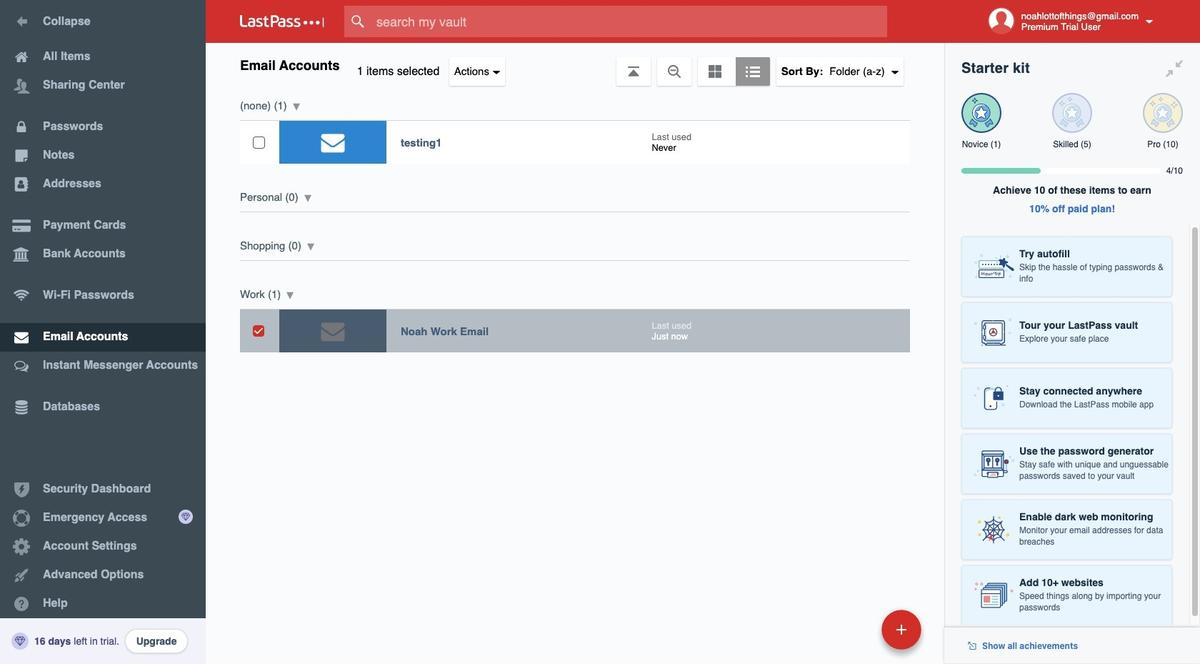 Task type: vqa. For each thing, say whether or not it's contained in the screenshot.
Search search field at the top of the page
yes



Task type: locate. For each thing, give the bounding box(es) containing it.
search my vault text field
[[345, 6, 916, 37]]

new item element
[[784, 609, 927, 650]]

lastpass image
[[240, 15, 325, 28]]



Task type: describe. For each thing, give the bounding box(es) containing it.
Search search field
[[345, 6, 916, 37]]

vault options navigation
[[206, 43, 945, 86]]

main navigation navigation
[[0, 0, 206, 664]]

new item navigation
[[784, 605, 931, 664]]



